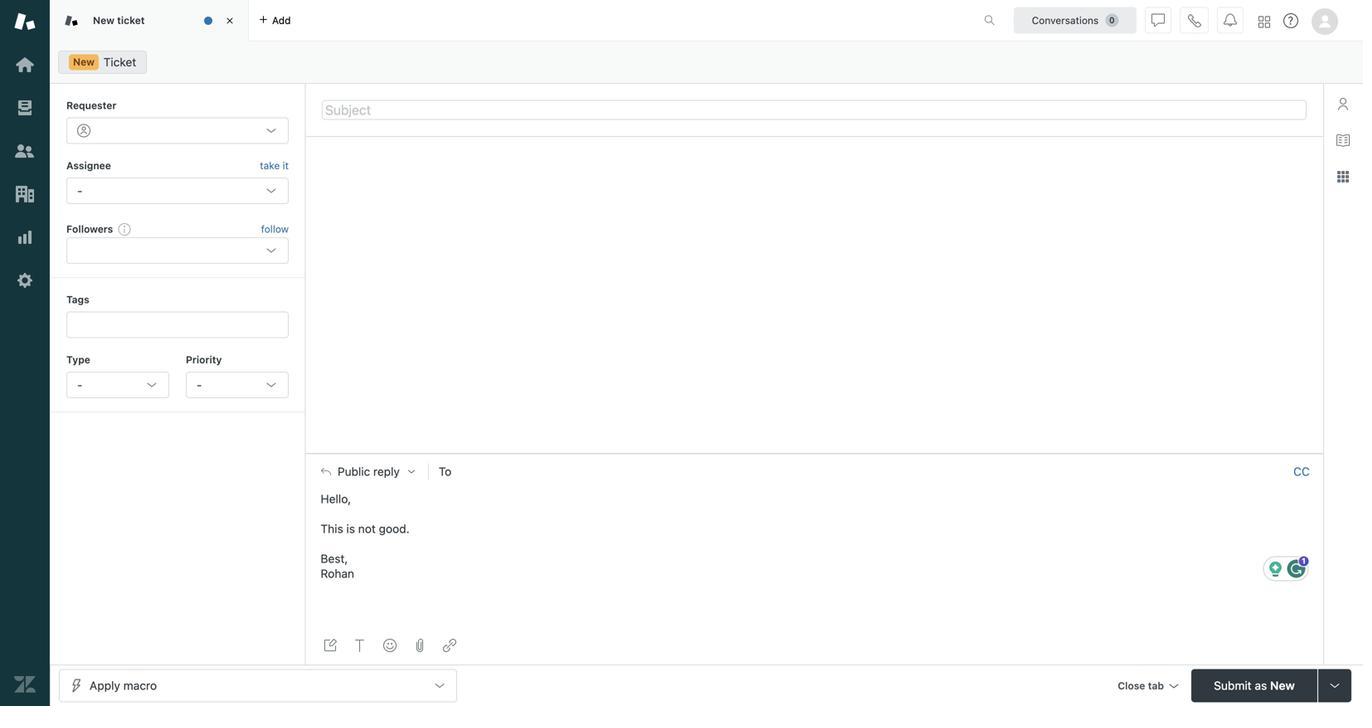 Task type: locate. For each thing, give the bounding box(es) containing it.
1 vertical spatial new
[[73, 56, 95, 68]]

not
[[358, 522, 376, 536]]

- button
[[66, 372, 169, 398], [186, 372, 289, 398]]

- button down type
[[66, 372, 169, 398]]

1 horizontal spatial - button
[[186, 372, 289, 398]]

tags
[[66, 294, 89, 306]]

close tab button
[[1111, 670, 1185, 705]]

tab
[[1149, 680, 1165, 692]]

secondary element
[[50, 46, 1364, 79]]

- down assignee
[[77, 184, 83, 197]]

type
[[66, 354, 90, 366]]

customers image
[[14, 140, 36, 162]]

as
[[1256, 679, 1268, 693]]

reply
[[374, 465, 400, 479]]

2 - button from the left
[[186, 372, 289, 398]]

requester element
[[66, 117, 289, 144]]

- inside assignee element
[[77, 184, 83, 197]]

public reply button
[[306, 455, 428, 489]]

0 horizontal spatial - button
[[66, 372, 169, 398]]

- down the priority
[[197, 378, 202, 392]]

this is not good.
[[321, 522, 410, 536]]

0 vertical spatial new
[[93, 14, 115, 26]]

main element
[[0, 0, 50, 706]]

priority
[[186, 354, 222, 366]]

tabs tab list
[[50, 0, 967, 42]]

- button down the priority
[[186, 372, 289, 398]]

insert emojis image
[[384, 639, 397, 652]]

macro
[[123, 679, 157, 693]]

follow
[[261, 223, 289, 235]]

ticket
[[104, 55, 136, 69]]

new for new ticket
[[93, 14, 115, 26]]

reporting image
[[14, 227, 36, 248]]

public
[[338, 465, 370, 479]]

rohan
[[321, 567, 354, 581]]

Public reply composer text field
[[314, 489, 1317, 582]]

assignee element
[[66, 177, 289, 204]]

new inside new ticket tab
[[93, 14, 115, 26]]

zendesk products image
[[1259, 16, 1271, 28]]

cc button
[[1294, 465, 1311, 479]]

views image
[[14, 97, 36, 119]]

- down type
[[77, 378, 83, 392]]

1 - button from the left
[[66, 372, 169, 398]]

admin image
[[14, 270, 36, 291]]

requester
[[66, 100, 117, 111]]

it
[[283, 160, 289, 171]]

cc
[[1294, 465, 1311, 479]]

displays possible ticket submission types image
[[1329, 679, 1342, 693]]

draft mode image
[[324, 639, 337, 652]]

-
[[77, 184, 83, 197], [77, 378, 83, 392], [197, 378, 202, 392]]

submit as new
[[1215, 679, 1296, 693]]

new inside "secondary" element
[[73, 56, 95, 68]]

- button for type
[[66, 372, 169, 398]]

tags element
[[66, 312, 289, 338]]

2 vertical spatial new
[[1271, 679, 1296, 693]]

close tab
[[1118, 680, 1165, 692]]

conversations
[[1032, 15, 1099, 26]]

new
[[93, 14, 115, 26], [73, 56, 95, 68], [1271, 679, 1296, 693]]

apply macro
[[90, 679, 157, 693]]



Task type: vqa. For each thing, say whether or not it's contained in the screenshot.
the follow
yes



Task type: describe. For each thing, give the bounding box(es) containing it.
assignee
[[66, 160, 111, 171]]

good.
[[379, 522, 410, 536]]

get started image
[[14, 54, 36, 76]]

followers
[[66, 223, 113, 235]]

add link (cmd k) image
[[443, 639, 457, 652]]

organizations image
[[14, 183, 36, 205]]

new for new
[[73, 56, 95, 68]]

apply
[[90, 679, 120, 693]]

- for priority
[[197, 378, 202, 392]]

get help image
[[1284, 13, 1299, 28]]

best, rohan
[[321, 552, 354, 581]]

take
[[260, 160, 280, 171]]

info on adding followers image
[[118, 222, 131, 236]]

button displays agent's chat status as invisible. image
[[1152, 14, 1166, 27]]

ticket
[[117, 14, 145, 26]]

add
[[272, 15, 291, 26]]

close image
[[222, 12, 238, 29]]

follow button
[[261, 222, 289, 237]]

add attachment image
[[413, 639, 427, 652]]

minimize composer image
[[808, 447, 821, 460]]

to
[[439, 465, 452, 479]]

submit
[[1215, 679, 1252, 693]]

add button
[[249, 0, 301, 41]]

take it button
[[260, 157, 289, 174]]

is
[[347, 522, 355, 536]]

close
[[1118, 680, 1146, 692]]

zendesk support image
[[14, 11, 36, 32]]

conversations button
[[1014, 7, 1137, 34]]

best,
[[321, 552, 348, 566]]

take it
[[260, 160, 289, 171]]

hello,
[[321, 492, 351, 506]]

zendesk image
[[14, 674, 36, 696]]

format text image
[[354, 639, 367, 652]]

- for type
[[77, 378, 83, 392]]

new ticket tab
[[50, 0, 249, 42]]

- button for priority
[[186, 372, 289, 398]]

knowledge image
[[1337, 134, 1351, 147]]

Subject field
[[322, 100, 1307, 120]]

customer context image
[[1337, 97, 1351, 110]]

new ticket
[[93, 14, 145, 26]]

apps image
[[1337, 170, 1351, 183]]

followers element
[[66, 238, 289, 264]]

this
[[321, 522, 343, 536]]

notifications image
[[1224, 14, 1238, 27]]

public reply
[[338, 465, 400, 479]]



